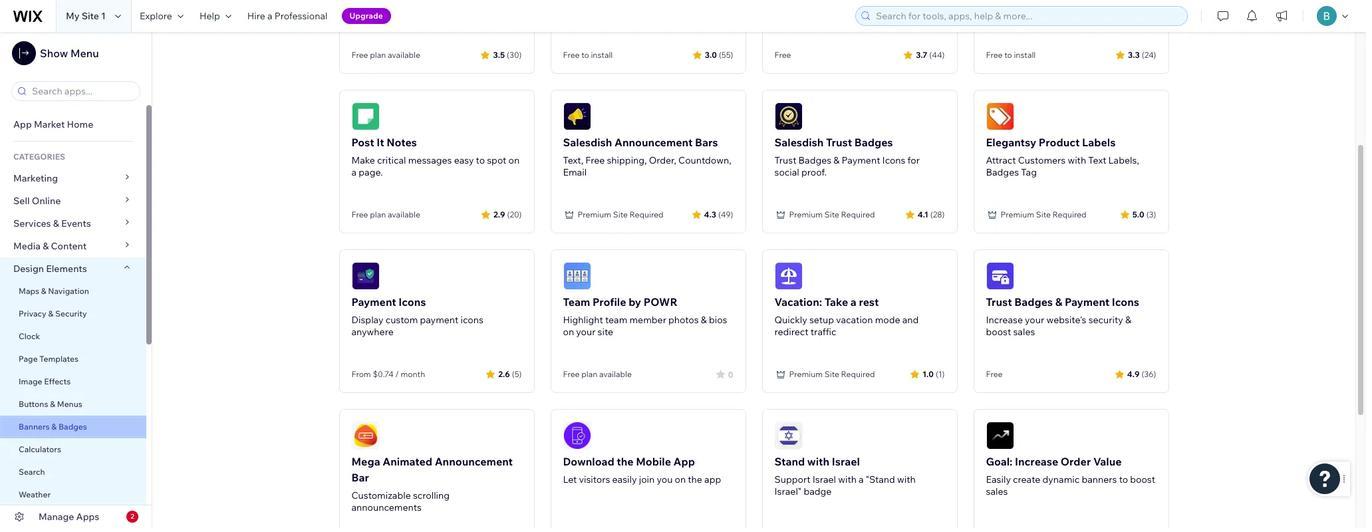 Task type: locate. For each thing, give the bounding box(es) containing it.
3.7
[[917, 50, 928, 60]]

on inside the post it notes make critical messages easy to spot on a page.
[[509, 154, 520, 166]]

2
[[131, 512, 134, 521]]

your
[[1025, 314, 1045, 326], [576, 326, 596, 338]]

increase down trust badges & payment icons logo
[[986, 314, 1023, 326]]

3.3 (24)
[[1129, 50, 1157, 60]]

a right hire
[[267, 10, 273, 22]]

photos
[[669, 314, 699, 326]]

to inside goal: increase order value easily create dynamic banners to boost sales
[[1120, 474, 1129, 486]]

app right mobile
[[674, 455, 695, 468]]

& inside the salesdish trust badges trust badges & payment icons for social proof.
[[834, 154, 840, 166]]

0 horizontal spatial salesdish
[[563, 136, 612, 149]]

free to install up salesdish announcement bars logo
[[563, 50, 613, 60]]

trust up proof.
[[826, 136, 853, 149]]

site for salesdish trust badges
[[825, 210, 840, 220]]

a left page. at the top left of page
[[352, 166, 357, 178]]

with inside elegantsy product labels attract customers with text labels, badges tag
[[1068, 154, 1087, 166]]

0 vertical spatial boost
[[986, 326, 1012, 338]]

mega animated announcement bar logo image
[[352, 422, 380, 450]]

your left site
[[576, 326, 596, 338]]

install down search for tools, apps, help & more... field
[[1014, 50, 1036, 60]]

1 vertical spatial available
[[388, 210, 420, 220]]

1 horizontal spatial the
[[688, 474, 703, 486]]

1 horizontal spatial boost
[[1131, 474, 1156, 486]]

0 horizontal spatial free to install
[[563, 50, 613, 60]]

site for salesdish announcement bars
[[613, 210, 628, 220]]

0 horizontal spatial payment
[[352, 295, 396, 309]]

free plan available down page. at the top left of page
[[352, 210, 420, 220]]

customizable
[[352, 490, 411, 502]]

3.0 (55)
[[705, 50, 734, 60]]

explore
[[140, 10, 172, 22]]

icons up custom
[[399, 295, 426, 309]]

badges inside "banners & badges" link
[[58, 422, 87, 432]]

search link
[[0, 461, 146, 484]]

post it notes make critical messages easy to spot on a page.
[[352, 136, 520, 178]]

customers
[[1019, 154, 1066, 166]]

1 vertical spatial sales
[[986, 486, 1008, 498]]

0 vertical spatial increase
[[986, 314, 1023, 326]]

premium site required down tag
[[1001, 210, 1087, 220]]

increase inside goal: increase order value easily create dynamic banners to boost sales
[[1015, 455, 1059, 468]]

take
[[825, 295, 849, 309]]

1 horizontal spatial sales
[[1014, 326, 1036, 338]]

plan down upgrade button
[[370, 50, 386, 60]]

elegantsy product labels logo image
[[986, 102, 1014, 130]]

maps & navigation
[[19, 286, 89, 296]]

team profile by powr logo image
[[563, 262, 591, 290]]

announcement inside mega animated announcement bar customizable scrolling announcements
[[435, 455, 513, 468]]

boost down trust badges & payment icons logo
[[986, 326, 1012, 338]]

2.6 (5)
[[499, 369, 522, 379]]

1 vertical spatial boost
[[1131, 474, 1156, 486]]

4.9 (36)
[[1128, 369, 1157, 379]]

icons
[[883, 154, 906, 166], [399, 295, 426, 309], [1113, 295, 1140, 309]]

1 horizontal spatial announcement
[[615, 136, 693, 149]]

1.0
[[923, 369, 934, 379]]

animated
[[383, 455, 433, 468]]

0 vertical spatial israel
[[832, 455, 860, 468]]

& right privacy
[[48, 309, 53, 319]]

2 horizontal spatial trust
[[986, 295, 1013, 309]]

required down order,
[[630, 210, 664, 220]]

from $0.74 / month
[[352, 369, 425, 379]]

1 vertical spatial on
[[563, 326, 574, 338]]

(55)
[[719, 50, 734, 60]]

countdown,
[[679, 154, 732, 166]]

badge
[[804, 486, 832, 498]]

banners & badges link
[[0, 416, 146, 439]]

premium for attract
[[1001, 210, 1035, 220]]

icons up security
[[1113, 295, 1140, 309]]

1
[[101, 10, 106, 22]]

1 horizontal spatial icons
[[883, 154, 906, 166]]

help
[[200, 10, 220, 22]]

premium site required down the traffic on the bottom of page
[[790, 369, 875, 379]]

security
[[55, 309, 87, 319]]

site down the traffic on the bottom of page
[[825, 369, 840, 379]]

2 install from the left
[[1014, 50, 1036, 60]]

0 horizontal spatial icons
[[399, 295, 426, 309]]

a inside vacation: take a rest quickly setup vacation mode and redirect traffic
[[851, 295, 857, 309]]

menu
[[70, 47, 99, 60]]

the
[[617, 455, 634, 468], [688, 474, 703, 486]]

install up salesdish announcement bars logo
[[591, 50, 613, 60]]

1 vertical spatial app
[[674, 455, 695, 468]]

1 horizontal spatial payment
[[842, 154, 881, 166]]

1 vertical spatial the
[[688, 474, 703, 486]]

0 vertical spatial available
[[388, 50, 420, 60]]

1 vertical spatial trust
[[775, 154, 797, 166]]

sales left the website's at the right
[[1014, 326, 1036, 338]]

elegantsy product labels attract customers with text labels, badges tag
[[986, 136, 1140, 178]]

2.9 (20)
[[494, 209, 522, 219]]

premium site required for text,
[[578, 210, 664, 220]]

israel right "support"
[[813, 474, 836, 486]]

& right media
[[43, 240, 49, 252]]

payment inside "payment icons display custom payment icons anywhere"
[[352, 295, 396, 309]]

available down upgrade button
[[388, 50, 420, 60]]

text,
[[563, 154, 584, 166]]

salesdish trust badges logo image
[[775, 102, 803, 130]]

2 horizontal spatial on
[[675, 474, 686, 486]]

1 vertical spatial plan
[[370, 210, 386, 220]]

custom
[[386, 314, 418, 326]]

free plan available down upgrade button
[[352, 50, 420, 60]]

2 vertical spatial on
[[675, 474, 686, 486]]

0 vertical spatial announcement
[[615, 136, 693, 149]]

on inside download the mobile app let visitors easily join you on the app
[[675, 474, 686, 486]]

(44)
[[930, 50, 945, 60]]

on right spot
[[509, 154, 520, 166]]

icons
[[461, 314, 484, 326]]

notes
[[387, 136, 417, 149]]

plan down page. at the top left of page
[[370, 210, 386, 220]]

Search apps... field
[[28, 82, 136, 100]]

0 horizontal spatial your
[[576, 326, 596, 338]]

shipping,
[[607, 154, 647, 166]]

premium site required for trust
[[790, 210, 875, 220]]

rest
[[859, 295, 879, 309]]

2 vertical spatial available
[[600, 369, 632, 379]]

market
[[34, 118, 65, 130]]

boost right banners
[[1131, 474, 1156, 486]]

salesdish inside the salesdish trust badges trust badges & payment icons for social proof.
[[775, 136, 824, 149]]

1 horizontal spatial app
[[674, 455, 695, 468]]

order,
[[649, 154, 677, 166]]

premium site required down shipping,
[[578, 210, 664, 220]]

& right maps
[[41, 286, 46, 296]]

1 install from the left
[[591, 50, 613, 60]]

download
[[563, 455, 615, 468]]

privacy & security
[[19, 309, 87, 319]]

0 vertical spatial sales
[[1014, 326, 1036, 338]]

(3)
[[1147, 209, 1157, 219]]

the up easily
[[617, 455, 634, 468]]

on down team
[[563, 326, 574, 338]]

1 horizontal spatial salesdish
[[775, 136, 824, 149]]

to
[[582, 50, 589, 60], [1005, 50, 1013, 60], [476, 154, 485, 166], [1120, 474, 1129, 486]]

sales
[[1014, 326, 1036, 338], [986, 486, 1008, 498]]

with left text
[[1068, 154, 1087, 166]]

trust left proof.
[[775, 154, 797, 166]]

payment up "display"
[[352, 295, 396, 309]]

with right stand
[[808, 455, 830, 468]]

1 horizontal spatial your
[[1025, 314, 1045, 326]]

0 horizontal spatial boost
[[986, 326, 1012, 338]]

app left market
[[13, 118, 32, 130]]

bar
[[352, 471, 369, 484]]

2 salesdish from the left
[[775, 136, 824, 149]]

0 horizontal spatial sales
[[986, 486, 1008, 498]]

1 horizontal spatial on
[[563, 326, 574, 338]]

trust down trust badges & payment icons logo
[[986, 295, 1013, 309]]

media
[[13, 240, 41, 252]]

1 salesdish from the left
[[563, 136, 612, 149]]

required for announcement
[[630, 210, 664, 220]]

5.0 (3)
[[1133, 209, 1157, 219]]

3.5
[[493, 50, 505, 60]]

& left bios
[[701, 314, 707, 326]]

(49)
[[719, 209, 734, 219]]

to down search for tools, apps, help & more... field
[[1005, 50, 1013, 60]]

image effects
[[19, 377, 71, 387]]

1 vertical spatial increase
[[1015, 455, 1059, 468]]

download the mobile app logo image
[[563, 422, 591, 450]]

trust badges & payment icons increase your website's security & boost sales
[[986, 295, 1140, 338]]

to down value
[[1120, 474, 1129, 486]]

premium site required for attract
[[1001, 210, 1087, 220]]

payment right proof.
[[842, 154, 881, 166]]

search
[[19, 467, 45, 477]]

0 vertical spatial free plan available
[[352, 50, 420, 60]]

announcement up scrolling
[[435, 455, 513, 468]]

& left events
[[53, 218, 59, 230]]

4.1
[[918, 209, 929, 219]]

app
[[13, 118, 32, 130], [674, 455, 695, 468]]

app market home
[[13, 118, 93, 130]]

premium down email
[[578, 210, 612, 220]]

a left "stand
[[859, 474, 864, 486]]

post it notes logo image
[[352, 102, 380, 130]]

month
[[401, 369, 425, 379]]

available
[[388, 50, 420, 60], [388, 210, 420, 220], [600, 369, 632, 379]]

1 vertical spatial free plan available
[[352, 210, 420, 220]]

free right (55)
[[775, 50, 792, 60]]

salesdish down salesdish trust badges logo
[[775, 136, 824, 149]]

site down proof.
[[825, 210, 840, 220]]

2 free to install from the left
[[986, 50, 1036, 60]]

vacation: take a rest quickly setup vacation mode and redirect traffic
[[775, 295, 919, 338]]

premium down tag
[[1001, 210, 1035, 220]]

make
[[352, 154, 375, 166]]

the left app
[[688, 474, 703, 486]]

1 horizontal spatial install
[[1014, 50, 1036, 60]]

sales inside trust badges & payment icons increase your website's security & boost sales
[[1014, 326, 1036, 338]]

site down shipping,
[[613, 210, 628, 220]]

help button
[[192, 0, 239, 32]]

premium for rest
[[790, 369, 823, 379]]

1 horizontal spatial trust
[[826, 136, 853, 149]]

free down search for tools, apps, help & more... field
[[986, 50, 1003, 60]]

& up the website's at the right
[[1056, 295, 1063, 309]]

badges
[[855, 136, 893, 149], [799, 154, 832, 166], [986, 166, 1020, 178], [1015, 295, 1053, 309], [58, 422, 87, 432]]

and
[[903, 314, 919, 326]]

on inside team profile by powr highlight team member photos & bios on your site
[[563, 326, 574, 338]]

2 vertical spatial plan
[[582, 369, 598, 379]]

Search for tools, apps, help & more... field
[[872, 7, 1184, 25]]

member
[[630, 314, 667, 326]]

(36)
[[1142, 369, 1157, 379]]

free right (5)
[[563, 369, 580, 379]]

& left the menus
[[50, 399, 55, 409]]

website's
[[1047, 314, 1087, 326]]

premium site required down proof.
[[790, 210, 875, 220]]

salesdish inside 'salesdish announcement bars text, free shipping, order, countdown, email'
[[563, 136, 612, 149]]

0 horizontal spatial announcement
[[435, 455, 513, 468]]

available down critical
[[388, 210, 420, 220]]

announcement up order,
[[615, 136, 693, 149]]

premium site required for rest
[[790, 369, 875, 379]]

0 vertical spatial trust
[[826, 136, 853, 149]]

4.1 (28)
[[918, 209, 945, 219]]

4.9
[[1128, 369, 1140, 379]]

premium down redirect
[[790, 369, 823, 379]]

on for download the mobile app
[[675, 474, 686, 486]]

boost inside goal: increase order value easily create dynamic banners to boost sales
[[1131, 474, 1156, 486]]

on for post it notes
[[509, 154, 520, 166]]

by
[[629, 295, 642, 309]]

free
[[352, 50, 368, 60], [563, 50, 580, 60], [775, 50, 792, 60], [986, 50, 1003, 60], [586, 154, 605, 166], [352, 210, 368, 220], [563, 369, 580, 379], [986, 369, 1003, 379]]

payment icons logo image
[[352, 262, 380, 290]]

sidebar element
[[0, 32, 152, 528]]

on right the you
[[675, 474, 686, 486]]

free down page. at the top left of page
[[352, 210, 368, 220]]

plan for 3.5
[[370, 50, 386, 60]]

1 free to install from the left
[[563, 50, 613, 60]]

a left 'rest'
[[851, 295, 857, 309]]

free plan available down site
[[563, 369, 632, 379]]

increase up create
[[1015, 455, 1059, 468]]

0 vertical spatial app
[[13, 118, 32, 130]]

a inside hire a professional link
[[267, 10, 273, 22]]

premium down proof.
[[790, 210, 823, 220]]

free right (30)
[[563, 50, 580, 60]]

payment inside trust badges & payment icons increase your website's security & boost sales
[[1065, 295, 1110, 309]]

icons inside the salesdish trust badges trust badges & payment icons for social proof.
[[883, 154, 906, 166]]

sales down "goal:"
[[986, 486, 1008, 498]]

a
[[267, 10, 273, 22], [352, 166, 357, 178], [851, 295, 857, 309], [859, 474, 864, 486]]

your left the website's at the right
[[1025, 314, 1045, 326]]

install for 3.0 (55)
[[591, 50, 613, 60]]

free right text,
[[586, 154, 605, 166]]

a inside stand with israel support israel with a "stand with israel" badge
[[859, 474, 864, 486]]

& right proof.
[[834, 154, 840, 166]]

upgrade button
[[342, 8, 391, 24]]

0 vertical spatial the
[[617, 455, 634, 468]]

plan down highlight
[[582, 369, 598, 379]]

scrolling
[[413, 490, 450, 502]]

required down 'vacation'
[[841, 369, 875, 379]]

site down tag
[[1037, 210, 1051, 220]]

0 horizontal spatial the
[[617, 455, 634, 468]]

2 horizontal spatial icons
[[1113, 295, 1140, 309]]

0 horizontal spatial app
[[13, 118, 32, 130]]

for
[[908, 154, 920, 166]]

free to install down search for tools, apps, help & more... field
[[986, 50, 1036, 60]]

0 vertical spatial plan
[[370, 50, 386, 60]]

site
[[598, 326, 614, 338]]

0 horizontal spatial install
[[591, 50, 613, 60]]

install
[[591, 50, 613, 60], [1014, 50, 1036, 60]]

1 horizontal spatial free to install
[[986, 50, 1036, 60]]

app inside download the mobile app let visitors easily join you on the app
[[674, 455, 695, 468]]

2 vertical spatial trust
[[986, 295, 1013, 309]]

to left spot
[[476, 154, 485, 166]]

services & events link
[[0, 212, 146, 235]]

salesdish up text,
[[563, 136, 612, 149]]

israel right stand
[[832, 455, 860, 468]]

0 horizontal spatial trust
[[775, 154, 797, 166]]

required down elegantsy product labels attract customers with text labels, badges tag
[[1053, 210, 1087, 220]]

required down the salesdish trust badges trust badges & payment icons for social proof.
[[841, 210, 875, 220]]

payment
[[842, 154, 881, 166], [352, 295, 396, 309], [1065, 295, 1110, 309]]

0 horizontal spatial on
[[509, 154, 520, 166]]

2 horizontal spatial payment
[[1065, 295, 1110, 309]]

1 vertical spatial announcement
[[435, 455, 513, 468]]

required
[[630, 210, 664, 220], [841, 210, 875, 220], [1053, 210, 1087, 220], [841, 369, 875, 379]]

elements
[[46, 263, 87, 275]]

icons left for
[[883, 154, 906, 166]]

available down site
[[600, 369, 632, 379]]

your inside team profile by powr highlight team member photos & bios on your site
[[576, 326, 596, 338]]

0 vertical spatial on
[[509, 154, 520, 166]]

payment up security
[[1065, 295, 1110, 309]]

& right banners
[[51, 422, 57, 432]]

salesdish announcement bars logo image
[[563, 102, 591, 130]]



Task type: describe. For each thing, give the bounding box(es) containing it.
available for 3.5 (30)
[[388, 50, 420, 60]]

trust badges & payment icons logo image
[[986, 262, 1014, 290]]

vacation
[[837, 314, 873, 326]]

premium for text,
[[578, 210, 612, 220]]

goal: increase order value logo image
[[986, 422, 1014, 450]]

labels
[[1083, 136, 1116, 149]]

traffic
[[811, 326, 837, 338]]

free to install for 3.0 (55)
[[563, 50, 613, 60]]

attract
[[986, 154, 1017, 166]]

page templates link
[[0, 348, 146, 371]]

plan for 2.9
[[370, 210, 386, 220]]

setup
[[810, 314, 834, 326]]

free down upgrade button
[[352, 50, 368, 60]]

image effects link
[[0, 371, 146, 393]]

with right "stand
[[898, 474, 916, 486]]

highlight
[[563, 314, 603, 326]]

privacy & security link
[[0, 303, 146, 325]]

stand with israel logo image
[[775, 422, 803, 450]]

icons inside "payment icons display custom payment icons anywhere"
[[399, 295, 426, 309]]

professional
[[275, 10, 328, 22]]

it
[[377, 136, 384, 149]]

team
[[606, 314, 628, 326]]

1 vertical spatial israel
[[813, 474, 836, 486]]

hire a professional
[[247, 10, 328, 22]]

& inside team profile by powr highlight team member photos & bios on your site
[[701, 314, 707, 326]]

post
[[352, 136, 374, 149]]

free right '(1)'
[[986, 369, 1003, 379]]

bars
[[695, 136, 718, 149]]

announcements
[[352, 502, 422, 514]]

available for 2.9 (20)
[[388, 210, 420, 220]]

announcement inside 'salesdish announcement bars text, free shipping, order, countdown, email'
[[615, 136, 693, 149]]

marketing
[[13, 172, 58, 184]]

vacation: take a rest logo image
[[775, 262, 803, 290]]

proof.
[[802, 166, 827, 178]]

tag
[[1022, 166, 1037, 178]]

free plan available for 3.5 (30)
[[352, 50, 420, 60]]

my site 1
[[66, 10, 106, 22]]

(1)
[[936, 369, 945, 379]]

salesdish for salesdish announcement bars
[[563, 136, 612, 149]]

banners & badges
[[19, 422, 87, 432]]

weather
[[19, 490, 51, 500]]

page
[[19, 354, 38, 364]]

online
[[32, 195, 61, 207]]

display
[[352, 314, 384, 326]]

show menu button
[[12, 41, 99, 65]]

4.3 (49)
[[704, 209, 734, 219]]

site for vacation: take a rest
[[825, 369, 840, 379]]

media & content
[[13, 240, 87, 252]]

site for elegantsy product labels
[[1037, 210, 1051, 220]]

upgrade
[[350, 11, 383, 21]]

design
[[13, 263, 44, 275]]

& right security
[[1126, 314, 1132, 326]]

trust inside trust badges & payment icons increase your website's security & boost sales
[[986, 295, 1013, 309]]

design elements link
[[0, 258, 146, 280]]

badges inside elegantsy product labels attract customers with text labels, badges tag
[[986, 166, 1020, 178]]

support
[[775, 474, 811, 486]]

app market home link
[[0, 113, 146, 136]]

premium for trust
[[790, 210, 823, 220]]

email
[[563, 166, 587, 178]]

privacy
[[19, 309, 46, 319]]

messages
[[408, 154, 452, 166]]

you
[[657, 474, 673, 486]]

2.6
[[499, 369, 510, 379]]

app inside sidebar element
[[13, 118, 32, 130]]

required for take
[[841, 369, 875, 379]]

let
[[563, 474, 577, 486]]

effects
[[44, 377, 71, 387]]

visitors
[[579, 474, 610, 486]]

mega animated announcement bar customizable scrolling announcements
[[352, 455, 513, 514]]

critical
[[377, 154, 406, 166]]

clock link
[[0, 325, 146, 348]]

maps
[[19, 286, 39, 296]]

hire a professional link
[[239, 0, 336, 32]]

profile
[[593, 295, 627, 309]]

calculators
[[19, 445, 61, 454]]

sell
[[13, 195, 30, 207]]

anywhere
[[352, 326, 394, 338]]

my
[[66, 10, 80, 22]]

3.0
[[705, 50, 717, 60]]

menus
[[57, 399, 82, 409]]

icons inside trust badges & payment icons increase your website's security & boost sales
[[1113, 295, 1140, 309]]

increase inside trust badges & payment icons increase your website's security & boost sales
[[986, 314, 1023, 326]]

$0.74
[[373, 369, 394, 379]]

spot
[[487, 154, 507, 166]]

free plan available for 2.9 (20)
[[352, 210, 420, 220]]

salesdish for salesdish trust badges
[[775, 136, 824, 149]]

sell online
[[13, 195, 61, 207]]

badges inside trust badges & payment icons increase your website's security & boost sales
[[1015, 295, 1053, 309]]

hire
[[247, 10, 265, 22]]

sell online link
[[0, 190, 146, 212]]

1.0 (1)
[[923, 369, 945, 379]]

mega
[[352, 455, 380, 468]]

goal:
[[986, 455, 1013, 468]]

easily
[[986, 474, 1011, 486]]

buttons
[[19, 399, 48, 409]]

required for trust
[[841, 210, 875, 220]]

(28)
[[931, 209, 945, 219]]

your inside trust badges & payment icons increase your website's security & boost sales
[[1025, 314, 1045, 326]]

maps & navigation link
[[0, 280, 146, 303]]

2 vertical spatial free plan available
[[563, 369, 632, 379]]

to up salesdish announcement bars logo
[[582, 50, 589, 60]]

labels,
[[1109, 154, 1140, 166]]

5.0
[[1133, 209, 1145, 219]]

"stand
[[866, 474, 896, 486]]

free inside 'salesdish announcement bars text, free shipping, order, countdown, email'
[[586, 154, 605, 166]]

/
[[395, 369, 399, 379]]

a inside the post it notes make critical messages easy to spot on a page.
[[352, 166, 357, 178]]

elegantsy
[[986, 136, 1037, 149]]

sales inside goal: increase order value easily create dynamic banners to boost sales
[[986, 486, 1008, 498]]

israel"
[[775, 486, 802, 498]]

salesdish trust badges trust badges & payment icons for social proof.
[[775, 136, 920, 178]]

marketing link
[[0, 167, 146, 190]]

site left 1
[[82, 10, 99, 22]]

payment inside the salesdish trust badges trust badges & payment icons for social proof.
[[842, 154, 881, 166]]

salesdish announcement bars text, free shipping, order, countdown, email
[[563, 136, 732, 178]]

buttons & menus link
[[0, 393, 146, 416]]

easily
[[613, 474, 637, 486]]

install for 3.3 (24)
[[1014, 50, 1036, 60]]

design elements
[[13, 263, 87, 275]]

required for product
[[1053, 210, 1087, 220]]

with right badge
[[839, 474, 857, 486]]

clock
[[19, 331, 40, 341]]

payment
[[420, 314, 459, 326]]

to inside the post it notes make critical messages easy to spot on a page.
[[476, 154, 485, 166]]

boost inside trust badges & payment icons increase your website's security & boost sales
[[986, 326, 1012, 338]]

free to install for 3.3 (24)
[[986, 50, 1036, 60]]

(24)
[[1142, 50, 1157, 60]]

mode
[[875, 314, 901, 326]]

navigation
[[48, 286, 89, 296]]



Task type: vqa. For each thing, say whether or not it's contained in the screenshot.
'&' for Hotels & Airbnbs Map Easily show hotels and Airbnb on one map
no



